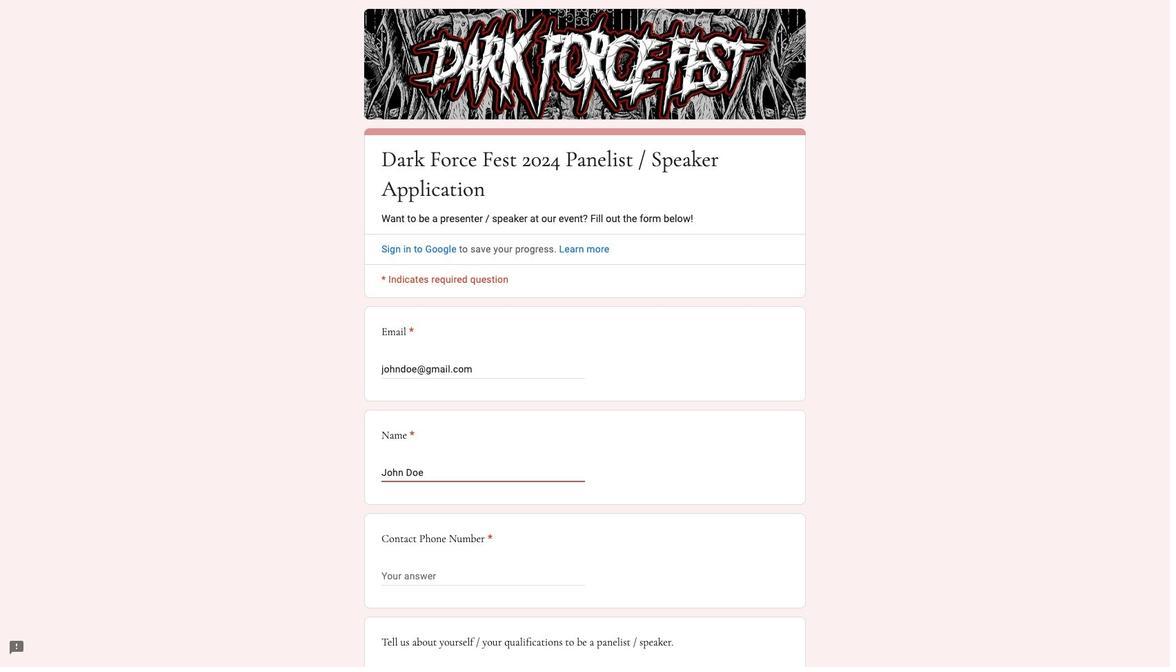 Task type: locate. For each thing, give the bounding box(es) containing it.
None text field
[[382, 465, 585, 481], [382, 568, 585, 585], [382, 465, 585, 481], [382, 568, 585, 585]]

Your email email field
[[382, 361, 585, 378]]

report a problem to google image
[[8, 640, 25, 656]]

required question element
[[406, 324, 414, 340], [407, 427, 415, 444], [485, 531, 493, 547]]

list
[[364, 307, 806, 667]]

list item
[[364, 307, 806, 402]]

heading
[[382, 144, 789, 204], [382, 324, 789, 340], [382, 427, 415, 444], [382, 531, 493, 547]]

3 heading from the top
[[382, 427, 415, 444]]



Task type: vqa. For each thing, say whether or not it's contained in the screenshot.
heading
yes



Task type: describe. For each thing, give the bounding box(es) containing it.
2 heading from the top
[[382, 324, 789, 340]]

1 vertical spatial required question element
[[407, 427, 415, 444]]

0 vertical spatial required question element
[[406, 324, 414, 340]]

4 heading from the top
[[382, 531, 493, 547]]

2 vertical spatial required question element
[[485, 531, 493, 547]]

1 heading from the top
[[382, 144, 789, 204]]



